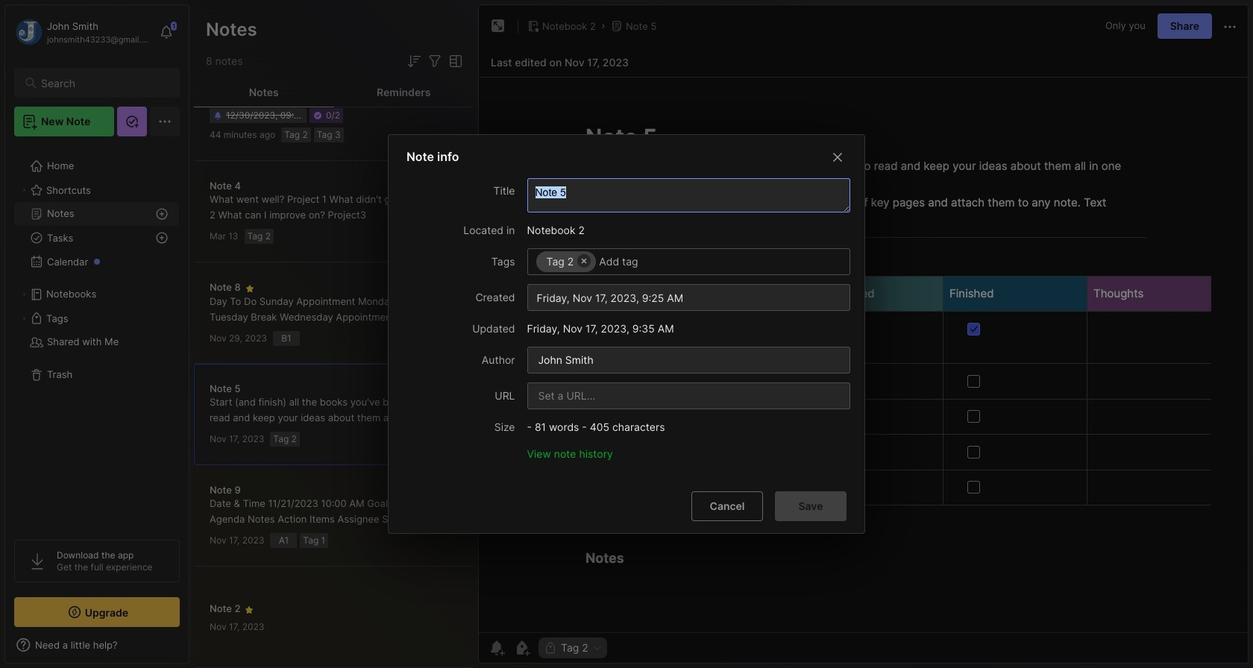 Task type: describe. For each thing, give the bounding box(es) containing it.
note window element
[[478, 4, 1249, 664]]

none search field inside main element
[[41, 74, 166, 92]]

Untitled text field
[[534, 185, 850, 212]]

expand tags image
[[19, 314, 28, 323]]

main element
[[0, 0, 194, 669]]

Set an Author… text field
[[537, 348, 844, 373]]

tree inside main element
[[5, 146, 189, 527]]

Add tag field
[[598, 255, 643, 269]]

Search text field
[[41, 76, 166, 90]]

Note Editor text field
[[479, 77, 1249, 633]]



Task type: locate. For each thing, give the bounding box(es) containing it.
Set a URL… text field
[[537, 383, 844, 409]]

expand note image
[[490, 17, 507, 35]]

add tag image
[[513, 640, 531, 657]]

close image
[[829, 148, 847, 166]]

tab list
[[194, 78, 474, 107]]

None search field
[[41, 74, 166, 92]]

expand notebooks image
[[19, 290, 28, 299]]

Created field
[[527, 284, 851, 311]]

add a reminder image
[[488, 640, 506, 657]]

tree
[[5, 146, 189, 527]]



Task type: vqa. For each thing, say whether or not it's contained in the screenshot.
close ICON
yes



